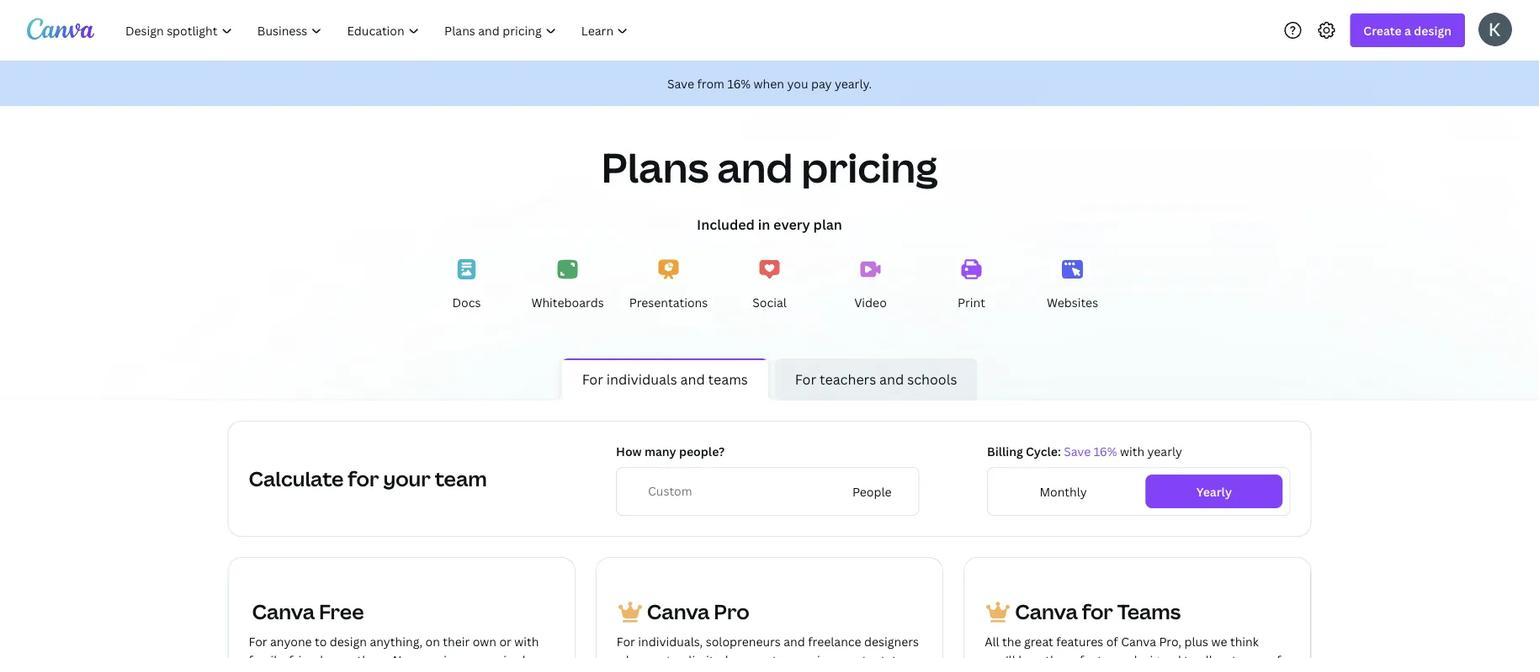 Task type: locate. For each thing, give the bounding box(es) containing it.
save left from
[[667, 75, 694, 91]]

cycle:
[[1026, 443, 1061, 459]]

1 horizontal spatial teams
[[1232, 652, 1267, 658]]

unlimited
[[674, 652, 728, 658]]

1 vertical spatial teams
[[1232, 652, 1267, 658]]

option group
[[987, 467, 1291, 516]]

0 vertical spatial with
[[1120, 443, 1145, 459]]

anything,
[[370, 633, 423, 649]]

1 horizontal spatial 16%
[[1094, 443, 1117, 459]]

pricing
[[802, 139, 938, 194]]

with up the required.
[[515, 633, 539, 649]]

for for calculate
[[348, 465, 379, 492]]

for inside canva free for anyone to design anything, on their own or with family, friends, or others. no experience required.
[[249, 633, 267, 649]]

or
[[500, 633, 512, 649], [335, 652, 347, 658]]

you
[[787, 75, 808, 91]]

to inside 'all the great features of canva pro, plus we think you'll love these features designed to allow teams o'
[[1184, 652, 1196, 658]]

designers
[[865, 633, 919, 649]]

think
[[1231, 633, 1259, 649]]

16% right from
[[728, 75, 751, 91]]

to inside for individuals, solopreneurs and freelance designers who want unlimited access to premium content, t
[[772, 652, 784, 658]]

2 horizontal spatial to
[[1184, 652, 1196, 658]]

1 horizontal spatial for
[[1082, 598, 1114, 625]]

anyone
[[270, 633, 312, 649]]

0 vertical spatial teams
[[708, 370, 748, 388]]

create a design
[[1364, 22, 1452, 38]]

how many people?
[[616, 443, 725, 459]]

on
[[426, 633, 440, 649]]

features down of
[[1080, 652, 1127, 658]]

and up premium
[[784, 633, 805, 649]]

canva
[[252, 598, 315, 625], [647, 598, 710, 625], [1015, 598, 1078, 625], [1121, 633, 1157, 649]]

whiteboards
[[531, 294, 604, 310]]

teams up people?
[[708, 370, 748, 388]]

for inside for individuals, solopreneurs and freelance designers who want unlimited access to premium content, t
[[617, 633, 635, 649]]

option group containing monthly
[[987, 467, 1291, 516]]

included
[[697, 215, 755, 234]]

docs
[[452, 294, 481, 310]]

0 vertical spatial features
[[1057, 633, 1104, 649]]

1 vertical spatial 16%
[[1094, 443, 1117, 459]]

design
[[1414, 22, 1452, 38], [330, 633, 367, 649]]

1 vertical spatial save
[[1064, 443, 1091, 459]]

for left 'your'
[[348, 465, 379, 492]]

features
[[1057, 633, 1104, 649], [1080, 652, 1127, 658]]

for teachers and schools button
[[768, 359, 984, 401]]

for individuals and teams
[[582, 370, 748, 388]]

canva up designed
[[1121, 633, 1157, 649]]

0 horizontal spatial save
[[667, 75, 694, 91]]

or left others. on the bottom
[[335, 652, 347, 658]]

social
[[753, 294, 787, 310]]

0 horizontal spatial to
[[315, 633, 327, 649]]

1 vertical spatial design
[[330, 633, 367, 649]]

to up friends,
[[315, 633, 327, 649]]

with left yearly
[[1120, 443, 1145, 459]]

for for canva
[[1082, 598, 1114, 625]]

and left the schools
[[880, 370, 904, 388]]

create
[[1364, 22, 1402, 38]]

0 vertical spatial design
[[1414, 22, 1452, 38]]

calculate
[[249, 465, 344, 492]]

design up others. on the bottom
[[330, 633, 367, 649]]

16%
[[728, 75, 751, 91], [1094, 443, 1117, 459]]

required.
[[477, 652, 529, 658]]

teams
[[1118, 598, 1181, 625]]

0 horizontal spatial design
[[330, 633, 367, 649]]

for individuals and teams button
[[555, 359, 775, 401]]

How many people? text field
[[648, 482, 835, 501]]

canva for teams
[[1015, 598, 1181, 625]]

people
[[853, 484, 892, 500]]

for individuals, solopreneurs and freelance designers who want unlimited access to premium content, t
[[617, 633, 919, 658]]

for for for teachers and schools
[[795, 370, 817, 388]]

how
[[616, 443, 642, 459]]

teams
[[708, 370, 748, 388], [1232, 652, 1267, 658]]

1 horizontal spatial to
[[772, 652, 784, 658]]

design right a
[[1414, 22, 1452, 38]]

for
[[348, 465, 379, 492], [1082, 598, 1114, 625]]

plans
[[601, 139, 709, 194]]

1 horizontal spatial save
[[1064, 443, 1091, 459]]

0 horizontal spatial 16%
[[728, 75, 751, 91]]

save right cycle:
[[1064, 443, 1091, 459]]

to right access
[[772, 652, 784, 658]]

0 horizontal spatial for
[[348, 465, 379, 492]]

to
[[315, 633, 327, 649], [772, 652, 784, 658], [1184, 652, 1196, 658]]

billing
[[987, 443, 1023, 459]]

canva for canva free for anyone to design anything, on their own or with family, friends, or others. no experience required.
[[252, 598, 315, 625]]

or up the required.
[[500, 633, 512, 649]]

with
[[1120, 443, 1145, 459], [515, 633, 539, 649]]

top level navigation element
[[114, 13, 643, 47]]

pro,
[[1159, 633, 1182, 649]]

1 vertical spatial with
[[515, 633, 539, 649]]

teams down the think
[[1232, 652, 1267, 658]]

for for for individuals, solopreneurs and freelance designers who want unlimited access to premium content, t
[[617, 633, 635, 649]]

1 horizontal spatial or
[[500, 633, 512, 649]]

for left teachers
[[795, 370, 817, 388]]

for up of
[[1082, 598, 1114, 625]]

canva pro
[[647, 598, 750, 625]]

for inside "for individuals and teams" button
[[582, 370, 603, 388]]

for
[[582, 370, 603, 388], [795, 370, 817, 388], [249, 633, 267, 649], [617, 633, 635, 649]]

features up these
[[1057, 633, 1104, 649]]

16% inside the for individuals and teams tab panel
[[1094, 443, 1117, 459]]

and
[[717, 139, 793, 194], [681, 370, 705, 388], [880, 370, 904, 388], [784, 633, 805, 649]]

billing cycle: save 16% with yearly
[[987, 443, 1183, 459]]

1 vertical spatial or
[[335, 652, 347, 658]]

save
[[667, 75, 694, 91], [1064, 443, 1091, 459]]

for up family,
[[249, 633, 267, 649]]

0 horizontal spatial teams
[[708, 370, 748, 388]]

friends,
[[289, 652, 332, 658]]

canva up great
[[1015, 598, 1078, 625]]

video
[[855, 294, 887, 310]]

and right individuals
[[681, 370, 705, 388]]

canva up individuals, in the bottom left of the page
[[647, 598, 710, 625]]

for inside for teachers and schools button
[[795, 370, 817, 388]]

to down plus
[[1184, 652, 1196, 658]]

teams inside "for individuals and teams" button
[[708, 370, 748, 388]]

and inside for individuals, solopreneurs and freelance designers who want unlimited access to premium content, t
[[784, 633, 805, 649]]

the
[[1003, 633, 1022, 649]]

all
[[985, 633, 1000, 649]]

1 vertical spatial for
[[1082, 598, 1114, 625]]

canva up the anyone
[[252, 598, 315, 625]]

content,
[[841, 652, 889, 658]]

freelance
[[808, 633, 862, 649]]

canva inside canva free for anyone to design anything, on their own or with family, friends, or others. no experience required.
[[252, 598, 315, 625]]

we
[[1212, 633, 1228, 649]]

who
[[617, 652, 641, 658]]

plus
[[1185, 633, 1209, 649]]

plans and pricing
[[601, 139, 938, 194]]

solopreneurs
[[706, 633, 781, 649]]

teachers
[[820, 370, 876, 388]]

and up in
[[717, 139, 793, 194]]

16% left yearly
[[1094, 443, 1117, 459]]

monthly
[[1040, 484, 1087, 500]]

0 horizontal spatial with
[[515, 633, 539, 649]]

1 horizontal spatial design
[[1414, 22, 1452, 38]]

save from 16% when you pay yearly.
[[667, 75, 872, 91]]

for left individuals
[[582, 370, 603, 388]]

for up who
[[617, 633, 635, 649]]

0 vertical spatial for
[[348, 465, 379, 492]]



Task type: vqa. For each thing, say whether or not it's contained in the screenshot.
1
no



Task type: describe. For each thing, give the bounding box(es) containing it.
teams inside 'all the great features of canva pro, plus we think you'll love these features designed to allow teams o'
[[1232, 652, 1267, 658]]

for teachers and schools
[[795, 370, 957, 388]]

access
[[731, 652, 770, 658]]

canva inside 'all the great features of canva pro, plus we think you'll love these features designed to allow teams o'
[[1121, 633, 1157, 649]]

of
[[1107, 633, 1118, 649]]

many
[[645, 443, 676, 459]]

for for for individuals and teams
[[582, 370, 603, 388]]

great
[[1024, 633, 1054, 649]]

allow
[[1199, 652, 1229, 658]]

option group inside the for individuals and teams tab panel
[[987, 467, 1291, 516]]

all the great features of canva pro, plus we think you'll love these features designed to allow teams o
[[985, 633, 1282, 658]]

own
[[473, 633, 497, 649]]

free
[[319, 598, 364, 625]]

to inside canva free for anyone to design anything, on their own or with family, friends, or others. no experience required.
[[315, 633, 327, 649]]

team
[[435, 465, 487, 492]]

every
[[774, 215, 810, 234]]

yearly.
[[835, 75, 872, 91]]

create a design button
[[1350, 13, 1465, 47]]

0 horizontal spatial or
[[335, 652, 347, 658]]

from
[[697, 75, 725, 91]]

canva for canva pro
[[647, 598, 710, 625]]

0 vertical spatial save
[[667, 75, 694, 91]]

experience
[[412, 652, 474, 658]]

plan
[[814, 215, 842, 234]]

people?
[[679, 443, 725, 459]]

schools
[[908, 370, 957, 388]]

with inside canva free for anyone to design anything, on their own or with family, friends, or others. no experience required.
[[515, 633, 539, 649]]

calculate for your team
[[249, 465, 487, 492]]

premium
[[787, 652, 838, 658]]

design inside canva free for anyone to design anything, on their own or with family, friends, or others. no experience required.
[[330, 633, 367, 649]]

no
[[393, 652, 409, 658]]

design inside dropdown button
[[1414, 22, 1452, 38]]

individuals
[[607, 370, 677, 388]]

others.
[[350, 652, 390, 658]]

canva free for anyone to design anything, on their own or with family, friends, or others. no experience required.
[[249, 598, 539, 658]]

pro
[[714, 598, 750, 625]]

pay
[[811, 75, 832, 91]]

yearly
[[1148, 443, 1183, 459]]

canva for canva for teams
[[1015, 598, 1078, 625]]

family,
[[249, 652, 286, 658]]

your
[[383, 465, 431, 492]]

in
[[758, 215, 770, 234]]

included in every plan
[[697, 215, 842, 234]]

kendall parks image
[[1479, 12, 1513, 46]]

yearly
[[1197, 484, 1232, 500]]

want
[[644, 652, 671, 658]]

for individuals and teams tab panel
[[0, 421, 1540, 658]]

their
[[443, 633, 470, 649]]

1 vertical spatial features
[[1080, 652, 1127, 658]]

presentations
[[629, 294, 708, 310]]

a
[[1405, 22, 1412, 38]]

websites
[[1047, 294, 1099, 310]]

designed
[[1130, 652, 1182, 658]]

0 vertical spatial 16%
[[728, 75, 751, 91]]

print
[[958, 294, 986, 310]]

save inside the for individuals and teams tab panel
[[1064, 443, 1091, 459]]

individuals,
[[638, 633, 703, 649]]

1 horizontal spatial with
[[1120, 443, 1145, 459]]

0 vertical spatial or
[[500, 633, 512, 649]]

when
[[754, 75, 785, 91]]

love
[[1019, 652, 1043, 658]]

you'll
[[985, 652, 1016, 658]]

these
[[1046, 652, 1077, 658]]



